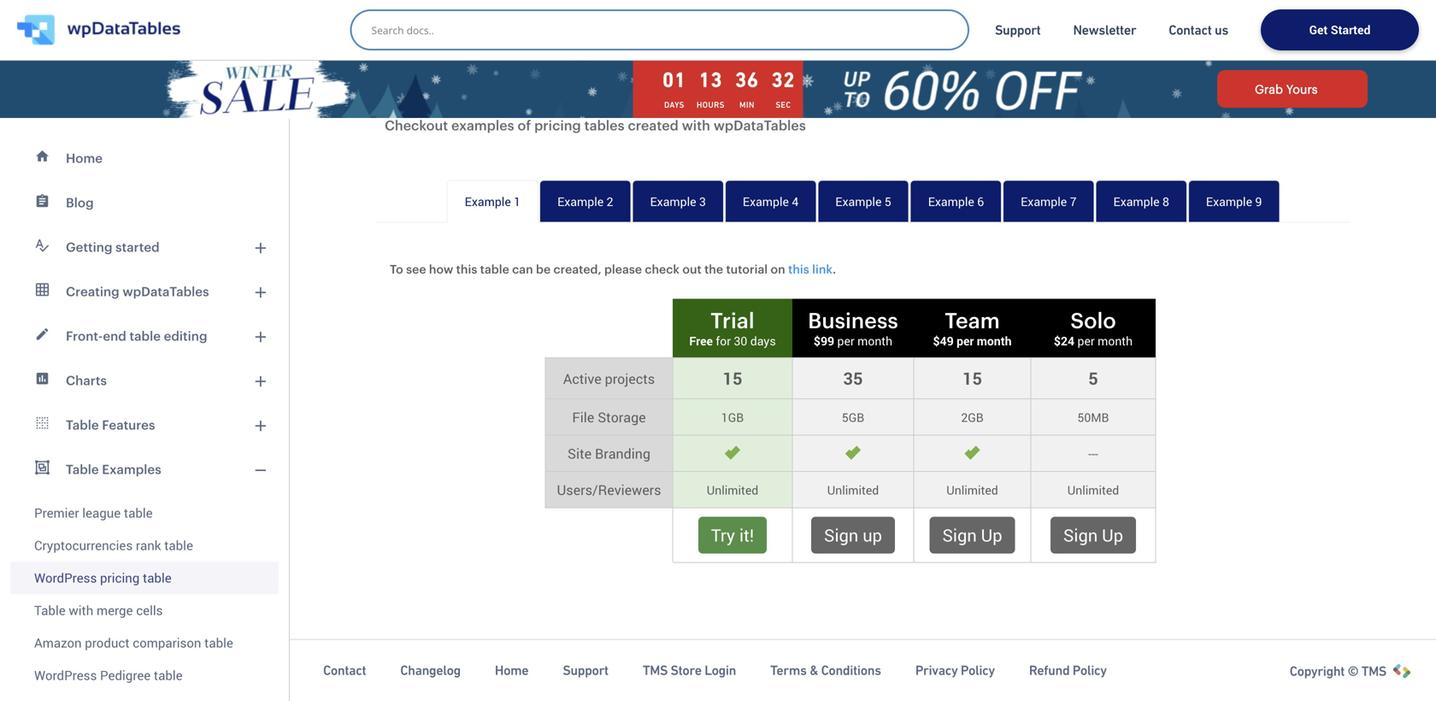 Task type: vqa. For each thing, say whether or not it's contained in the screenshot.


Task type: locate. For each thing, give the bounding box(es) containing it.
example left 1
[[465, 193, 511, 210]]

9 example from the left
[[1207, 193, 1253, 210]]

1 horizontal spatial sign
[[943, 524, 977, 547]]

getting
[[66, 239, 112, 254]]

example left 8
[[1114, 193, 1160, 210]]

home up the blog
[[66, 151, 103, 165]]

table right comparison
[[205, 634, 233, 652]]

5 left "example 6"
[[885, 193, 892, 210]]

0 horizontal spatial 15
[[723, 367, 743, 390]]

sign up
[[824, 524, 883, 547]]

wordpress for wordpress pricing table
[[34, 569, 97, 587]]

0 horizontal spatial home
[[66, 151, 103, 165]]

36
[[735, 68, 759, 92]]

example right 4
[[836, 193, 882, 210]]

30
[[734, 333, 748, 349]]

1 policy from the left
[[961, 663, 995, 678]]

per right $49
[[957, 333, 974, 349]]

1 horizontal spatial sign up button
[[1051, 517, 1137, 554]]

unlimited up 'sign up'
[[828, 482, 879, 498]]

1 vertical spatial pricing
[[100, 569, 140, 587]]

wordpress down amazon at the left bottom
[[34, 667, 97, 684]]

0 vertical spatial tables
[[528, 90, 574, 110]]

32
[[772, 68, 796, 92]]

1 horizontal spatial sign up link
[[1051, 517, 1137, 554]]

month inside solo $24 per month
[[1098, 333, 1133, 349]]

1 vertical spatial wordpress
[[34, 569, 97, 587]]

creating wpdatatables
[[66, 284, 209, 299]]

example 9
[[1207, 193, 1263, 210]]

0 vertical spatial with
[[682, 117, 711, 133]]

contact us link
[[1169, 21, 1229, 38]]

1 horizontal spatial pricing
[[535, 117, 581, 133]]

tms left store
[[643, 663, 668, 678]]

1 example from the left
[[465, 193, 511, 210]]

7 example from the left
[[1021, 193, 1068, 210]]

1 unlimited from the left
[[707, 482, 759, 498]]

with left merge
[[69, 602, 93, 619]]

policy right refund
[[1073, 663, 1107, 678]]

2 sign up button from the left
[[1051, 517, 1137, 554]]

grab yours
[[1256, 82, 1318, 96]]

this right how
[[456, 262, 477, 276]]

wpdatatables inside pricing wordpress tables checkout examples of pricing tables created with wpdatatables
[[714, 117, 806, 133]]

link
[[813, 262, 833, 276]]

1 vertical spatial contact
[[323, 663, 366, 678]]

Search form search field
[[372, 18, 957, 42]]

1 horizontal spatial support link
[[996, 21, 1041, 38]]

example left 6
[[929, 193, 975, 210]]

0 horizontal spatial sign up
[[943, 524, 1003, 547]]

wordpress pedigree table
[[34, 667, 183, 684]]

table up premier league table
[[66, 462, 99, 477]]

1 vertical spatial with
[[69, 602, 93, 619]]

$24
[[1054, 333, 1075, 349]]

grab yours link
[[1218, 70, 1368, 108]]

per inside business $99 per month
[[838, 333, 855, 349]]

15 up 2gb
[[963, 367, 983, 390]]

0 horizontal spatial pricing
[[100, 569, 140, 587]]

3 sign from the left
[[1064, 524, 1098, 547]]

yours
[[1287, 82, 1318, 96]]

sign up button
[[930, 517, 1016, 554], [1051, 517, 1137, 554]]

tables up of
[[528, 90, 574, 110]]

1 horizontal spatial month
[[977, 333, 1012, 349]]

table up cryptocurrencies rank table link
[[124, 504, 153, 522]]

1 horizontal spatial up
[[1103, 524, 1124, 547]]

0 vertical spatial contact
[[1169, 22, 1212, 38]]

file storage
[[572, 408, 646, 426]]

1 horizontal spatial sign up
[[1064, 524, 1124, 547]]

0 horizontal spatial policy
[[961, 663, 995, 678]]

example for example 4
[[743, 193, 789, 210]]

2 vertical spatial table
[[34, 602, 66, 619]]

pricing inside pricing wordpress tables checkout examples of pricing tables created with wpdatatables
[[535, 117, 581, 133]]

35
[[844, 367, 863, 390]]

1 horizontal spatial 5
[[1089, 367, 1099, 390]]

wpdatatables - tables and charts manager wordpress plugin image
[[17, 15, 180, 45]]

unlimited up the try it! link
[[707, 482, 759, 498]]

wordpress down cryptocurrencies
[[34, 569, 97, 587]]

3 per from the left
[[1078, 333, 1095, 349]]

try
[[711, 524, 736, 547]]

with inside "link"
[[69, 602, 93, 619]]

on
[[771, 262, 786, 276]]

example 2 link
[[540, 180, 632, 223]]

0 horizontal spatial support link
[[563, 662, 609, 679]]

0 vertical spatial wordpress
[[442, 90, 524, 110]]

per inside team $49 per month
[[957, 333, 974, 349]]

tms
[[643, 663, 668, 678], [1362, 664, 1387, 679]]

1 horizontal spatial home link
[[495, 662, 529, 679]]

0 vertical spatial wpdatatables
[[714, 117, 806, 133]]

us
[[1215, 22, 1229, 38]]

support
[[996, 22, 1041, 38], [563, 663, 609, 678]]

front-end table editing
[[66, 328, 207, 343]]

example left 3 on the top of the page
[[650, 193, 697, 210]]

contact for contact
[[323, 663, 366, 678]]

0 horizontal spatial month
[[858, 333, 893, 349]]

storage
[[598, 408, 646, 426]]

2 policy from the left
[[1073, 663, 1107, 678]]

6 example from the left
[[929, 193, 975, 210]]

get started link
[[1262, 9, 1420, 50]]

sec
[[776, 100, 792, 110]]

$49
[[934, 333, 954, 349]]

example left 4
[[743, 193, 789, 210]]

get
[[1310, 22, 1328, 38]]

pricing right of
[[535, 117, 581, 133]]

1 horizontal spatial with
[[682, 117, 711, 133]]

0 horizontal spatial sign
[[824, 524, 859, 547]]

league
[[82, 504, 121, 522]]

month right $24
[[1098, 333, 1133, 349]]

Search input search field
[[372, 18, 957, 42]]

table inside "link"
[[34, 602, 66, 619]]

table for wordpress pedigree table
[[154, 667, 183, 684]]

1 vertical spatial tables
[[585, 117, 625, 133]]

1 horizontal spatial wpdatatables
[[714, 117, 806, 133]]

example left "9"
[[1207, 193, 1253, 210]]

example for example 6
[[929, 193, 975, 210]]

1 - from the left
[[1089, 445, 1092, 462]]

month right $49
[[977, 333, 1012, 349]]

0 vertical spatial table
[[66, 417, 99, 432]]

branding
[[595, 444, 651, 463]]

1 horizontal spatial contact
[[1169, 22, 1212, 38]]

example for example 1
[[465, 193, 511, 210]]

policy for refund policy
[[1073, 663, 1107, 678]]

be
[[536, 262, 551, 276]]

wpdatatables inside "link"
[[123, 284, 209, 299]]

premier league table
[[34, 504, 153, 522]]

0 horizontal spatial per
[[838, 333, 855, 349]]

0 vertical spatial support
[[996, 22, 1041, 38]]

pricing wordpress tables checkout examples of pricing tables created with wpdatatables
[[385, 90, 806, 133]]

month inside team $49 per month
[[977, 333, 1012, 349]]

with
[[682, 117, 711, 133], [69, 602, 93, 619]]

wpdatatables up 'editing'
[[123, 284, 209, 299]]

tms store login
[[643, 663, 736, 678]]

table
[[480, 262, 510, 276], [130, 328, 161, 343], [124, 504, 153, 522], [164, 537, 193, 554], [143, 569, 172, 587], [205, 634, 233, 652], [154, 667, 183, 684]]

contact
[[1169, 22, 1212, 38], [323, 663, 366, 678]]

pricing up merge
[[100, 569, 140, 587]]

1 vertical spatial 5
[[1089, 367, 1099, 390]]

example for example 7
[[1021, 193, 1068, 210]]

0 horizontal spatial up
[[982, 524, 1003, 547]]

0 horizontal spatial wpdatatables
[[123, 284, 209, 299]]

example left 7
[[1021, 193, 1068, 210]]

1 sign up link from the left
[[930, 517, 1016, 554]]

month
[[858, 333, 893, 349], [977, 333, 1012, 349], [1098, 333, 1133, 349]]

example for example 5
[[836, 193, 882, 210]]

1gb
[[722, 409, 744, 425]]

1 horizontal spatial policy
[[1073, 663, 1107, 678]]

wordpress inside the wordpress pedigree table link
[[34, 667, 97, 684]]

&
[[810, 663, 819, 678]]

example 3
[[650, 193, 706, 210]]

0 vertical spatial support link
[[996, 21, 1041, 38]]

changelog link
[[400, 662, 461, 679]]

1 vertical spatial wpdatatables
[[123, 284, 209, 299]]

2 horizontal spatial month
[[1098, 333, 1133, 349]]

table examples link
[[10, 447, 279, 492]]

2 sign from the left
[[943, 524, 977, 547]]

home right changelog link
[[495, 663, 529, 678]]

per right $99
[[838, 333, 855, 349]]

wordpress up examples
[[442, 90, 524, 110]]

2 per from the left
[[957, 333, 974, 349]]

table up cells
[[143, 569, 172, 587]]

support link
[[996, 21, 1041, 38], [563, 662, 609, 679]]

2 example from the left
[[558, 193, 604, 210]]

1 month from the left
[[858, 333, 893, 349]]

0 horizontal spatial sign up link
[[930, 517, 1016, 554]]

example left 2
[[558, 193, 604, 210]]

1 horizontal spatial per
[[957, 333, 974, 349]]

$99
[[814, 333, 835, 349]]

0 horizontal spatial support
[[563, 663, 609, 678]]

month up "35"
[[858, 333, 893, 349]]

with down hours
[[682, 117, 711, 133]]

per inside solo $24 per month
[[1078, 333, 1095, 349]]

2 sign up from the left
[[1064, 524, 1124, 547]]

table left can
[[480, 262, 510, 276]]

creating
[[66, 284, 119, 299]]

table features link
[[10, 403, 279, 447]]

example for example 2
[[558, 193, 604, 210]]

8 example from the left
[[1114, 193, 1160, 210]]

wpdatatables down min
[[714, 117, 806, 133]]

newsletter link
[[1074, 21, 1137, 38]]

sign up
[[943, 524, 1003, 547], [1064, 524, 1124, 547]]

0 horizontal spatial home link
[[10, 136, 279, 180]]

month for business
[[858, 333, 893, 349]]

example
[[465, 193, 511, 210], [558, 193, 604, 210], [650, 193, 697, 210], [743, 193, 789, 210], [836, 193, 882, 210], [929, 193, 975, 210], [1021, 193, 1068, 210], [1114, 193, 1160, 210], [1207, 193, 1253, 210]]

0 vertical spatial 5
[[885, 193, 892, 210]]

policy right the privacy
[[961, 663, 995, 678]]

0 horizontal spatial tables
[[528, 90, 574, 110]]

3 example from the left
[[650, 193, 697, 210]]

trial
[[711, 307, 755, 333]]

unlimited down ---
[[1068, 482, 1120, 498]]

table down comparison
[[154, 667, 183, 684]]

table right rank
[[164, 537, 193, 554]]

per right $24
[[1078, 333, 1095, 349]]

unlimited down 2gb
[[947, 482, 999, 498]]

tables left the created
[[585, 117, 625, 133]]

this right on
[[789, 262, 810, 276]]

4 example from the left
[[743, 193, 789, 210]]

1 vertical spatial home link
[[495, 662, 529, 679]]

1 horizontal spatial support
[[996, 22, 1041, 38]]

for
[[716, 333, 731, 349]]

1 per from the left
[[838, 333, 855, 349]]

getting started
[[66, 239, 160, 254]]

changelog
[[400, 663, 461, 678]]

table up amazon at the left bottom
[[34, 602, 66, 619]]

2 vertical spatial wordpress
[[34, 667, 97, 684]]

0 horizontal spatial contact
[[323, 663, 366, 678]]

3 - from the left
[[1096, 445, 1099, 462]]

5gb
[[842, 409, 865, 425]]

0 vertical spatial home
[[66, 151, 103, 165]]

1 vertical spatial table
[[66, 462, 99, 477]]

team $49 per month
[[934, 307, 1012, 349]]

0 vertical spatial pricing
[[535, 117, 581, 133]]

per for business
[[838, 333, 855, 349]]

1 vertical spatial support
[[563, 663, 609, 678]]

tms right ©
[[1362, 664, 1387, 679]]

home link up the blog
[[10, 136, 279, 180]]

solo $24 per month
[[1054, 307, 1133, 349]]

terms
[[771, 663, 807, 678]]

0 horizontal spatial this
[[456, 262, 477, 276]]

wordpress pedigree table link
[[10, 659, 279, 692]]

started
[[1331, 22, 1371, 38]]

home link right changelog link
[[495, 662, 529, 679]]

table down charts
[[66, 417, 99, 432]]

pedigree
[[100, 667, 151, 684]]

0 horizontal spatial 5
[[885, 193, 892, 210]]

example 6
[[929, 193, 985, 210]]

projects
[[605, 369, 655, 388]]

privacy
[[916, 663, 958, 678]]

up
[[863, 524, 883, 547]]

min
[[740, 100, 755, 110]]

5 example from the left
[[836, 193, 882, 210]]

0 vertical spatial home link
[[10, 136, 279, 180]]

wordpress inside wordpress pricing table link
[[34, 569, 97, 587]]

1 sign from the left
[[824, 524, 859, 547]]

2
[[607, 193, 614, 210]]

5 up the "50mb"
[[1089, 367, 1099, 390]]

of
[[518, 117, 531, 133]]

2 sign up link from the left
[[1051, 517, 1137, 554]]

0 horizontal spatial with
[[69, 602, 93, 619]]

contact inside contact us link
[[1169, 22, 1212, 38]]

1 vertical spatial home
[[495, 663, 529, 678]]

2 horizontal spatial sign
[[1064, 524, 1098, 547]]

table right end
[[130, 328, 161, 343]]

1 horizontal spatial this
[[789, 262, 810, 276]]

month inside business $99 per month
[[858, 333, 893, 349]]

2 horizontal spatial per
[[1078, 333, 1095, 349]]

1 horizontal spatial 15
[[963, 367, 983, 390]]

example for example 9
[[1207, 193, 1253, 210]]

privacy policy
[[916, 663, 995, 678]]

3 month from the left
[[1098, 333, 1133, 349]]

0 horizontal spatial sign up button
[[930, 517, 1016, 554]]

example 8
[[1114, 193, 1170, 210]]

table for front-end table editing
[[130, 328, 161, 343]]

2 month from the left
[[977, 333, 1012, 349]]

15 down "30" at top
[[723, 367, 743, 390]]



Task type: describe. For each thing, give the bounding box(es) containing it.
refund policy link
[[1030, 662, 1107, 679]]

newsletter
[[1074, 22, 1137, 38]]

month for solo
[[1098, 333, 1133, 349]]

how
[[429, 262, 454, 276]]

2 15 from the left
[[963, 367, 983, 390]]

features
[[102, 417, 155, 432]]

.
[[833, 262, 837, 276]]

contact link
[[323, 662, 366, 679]]

per for team
[[957, 333, 974, 349]]

wordpress pricing table link
[[10, 562, 279, 594]]

please
[[605, 262, 642, 276]]

tutorial
[[726, 262, 768, 276]]

example 4
[[743, 193, 799, 210]]

amazon
[[34, 634, 82, 652]]

policy for privacy policy
[[961, 663, 995, 678]]

pricing
[[385, 90, 438, 110]]

sign inside button
[[824, 524, 859, 547]]

this link link
[[789, 262, 833, 276]]

see
[[406, 262, 426, 276]]

0 horizontal spatial tms
[[643, 663, 668, 678]]

4 unlimited from the left
[[1068, 482, 1120, 498]]

days
[[665, 100, 685, 110]]

table for table examples
[[66, 462, 99, 477]]

users/reviewers
[[557, 481, 662, 499]]

1 sign up from the left
[[943, 524, 1003, 547]]

---
[[1089, 445, 1099, 462]]

2 - from the left
[[1092, 445, 1096, 462]]

wordpress for wordpress pedigree table
[[34, 667, 97, 684]]

2gb
[[962, 409, 984, 425]]

free
[[690, 333, 713, 349]]

2 this from the left
[[789, 262, 810, 276]]

table for table with merge cells
[[34, 602, 66, 619]]

examples
[[452, 117, 515, 133]]

wordpress inside pricing wordpress tables checkout examples of pricing tables created with wpdatatables
[[442, 90, 524, 110]]

sign up link
[[812, 517, 895, 554]]

example 7
[[1021, 193, 1077, 210]]

front-
[[66, 328, 103, 343]]

get started
[[1310, 22, 1371, 38]]

table for cryptocurrencies rank table
[[164, 537, 193, 554]]

1 this from the left
[[456, 262, 477, 276]]

editing
[[164, 328, 207, 343]]

3 unlimited from the left
[[947, 482, 999, 498]]

cryptocurrencies rank table
[[34, 537, 193, 554]]

active projects
[[563, 369, 655, 388]]

contact us
[[1169, 22, 1229, 38]]

store
[[671, 663, 702, 678]]

grab
[[1256, 82, 1284, 96]]

4
[[792, 193, 799, 210]]

business
[[808, 307, 899, 333]]

charts link
[[10, 358, 279, 403]]

wordpress pricing table
[[34, 569, 172, 587]]

trial free for 30 days
[[690, 307, 776, 349]]

copyright © tms
[[1290, 664, 1387, 679]]

3
[[700, 193, 706, 210]]

active
[[563, 369, 602, 388]]

terms & conditions
[[771, 663, 882, 678]]

login
[[705, 663, 736, 678]]

try it! link
[[699, 517, 767, 554]]

7
[[1070, 193, 1077, 210]]

1 horizontal spatial tms
[[1362, 664, 1387, 679]]

created,
[[554, 262, 602, 276]]

amazon product comparison table
[[34, 634, 233, 652]]

amazon product comparison table link
[[10, 627, 279, 659]]

50mb
[[1078, 409, 1110, 425]]

end
[[103, 328, 126, 343]]

example for example 3
[[650, 193, 697, 210]]

1 up from the left
[[982, 524, 1003, 547]]

comparison
[[133, 634, 201, 652]]

table for table features
[[66, 417, 99, 432]]

example for example 8
[[1114, 193, 1160, 210]]

1 horizontal spatial home
[[495, 663, 529, 678]]

checkout
[[385, 117, 448, 133]]

it!
[[740, 524, 754, 547]]

table with merge cells
[[34, 602, 163, 619]]

contact for contact us
[[1169, 22, 1212, 38]]

try it! button
[[699, 517, 767, 554]]

example 8 link
[[1096, 180, 1188, 223]]

premier
[[34, 504, 79, 522]]

table with merge cells link
[[10, 594, 279, 627]]

table for wordpress pricing table
[[143, 569, 172, 587]]

sign up button
[[812, 517, 895, 554]]

2 up from the left
[[1103, 524, 1124, 547]]

the
[[705, 262, 724, 276]]

table for premier league table
[[124, 504, 153, 522]]

terms & conditions link
[[771, 662, 882, 679]]

13
[[699, 68, 723, 92]]

month for team
[[977, 333, 1012, 349]]

1 vertical spatial support link
[[563, 662, 609, 679]]

example 7 link
[[1003, 180, 1095, 223]]

merge
[[97, 602, 133, 619]]

to see how this table can be created, please check out the tutorial on this link .
[[390, 262, 837, 276]]

1 sign up button from the left
[[930, 517, 1016, 554]]

business $99 per month
[[808, 307, 899, 349]]

try it!
[[711, 524, 754, 547]]

example 5 link
[[818, 180, 910, 223]]

rank
[[136, 537, 161, 554]]

premier league table link
[[10, 492, 279, 529]]

1 15 from the left
[[723, 367, 743, 390]]

cells
[[136, 602, 163, 619]]

product
[[85, 634, 130, 652]]

1 horizontal spatial tables
[[585, 117, 625, 133]]

site
[[568, 444, 592, 463]]

with inside pricing wordpress tables checkout examples of pricing tables created with wpdatatables
[[682, 117, 711, 133]]

blog link
[[10, 180, 279, 225]]

refund
[[1030, 663, 1070, 678]]

site branding
[[568, 444, 651, 463]]

example 4 link
[[725, 180, 817, 223]]

getting started link
[[10, 225, 279, 269]]

days
[[751, 333, 776, 349]]

2 unlimited from the left
[[828, 482, 879, 498]]

per for solo
[[1078, 333, 1095, 349]]



